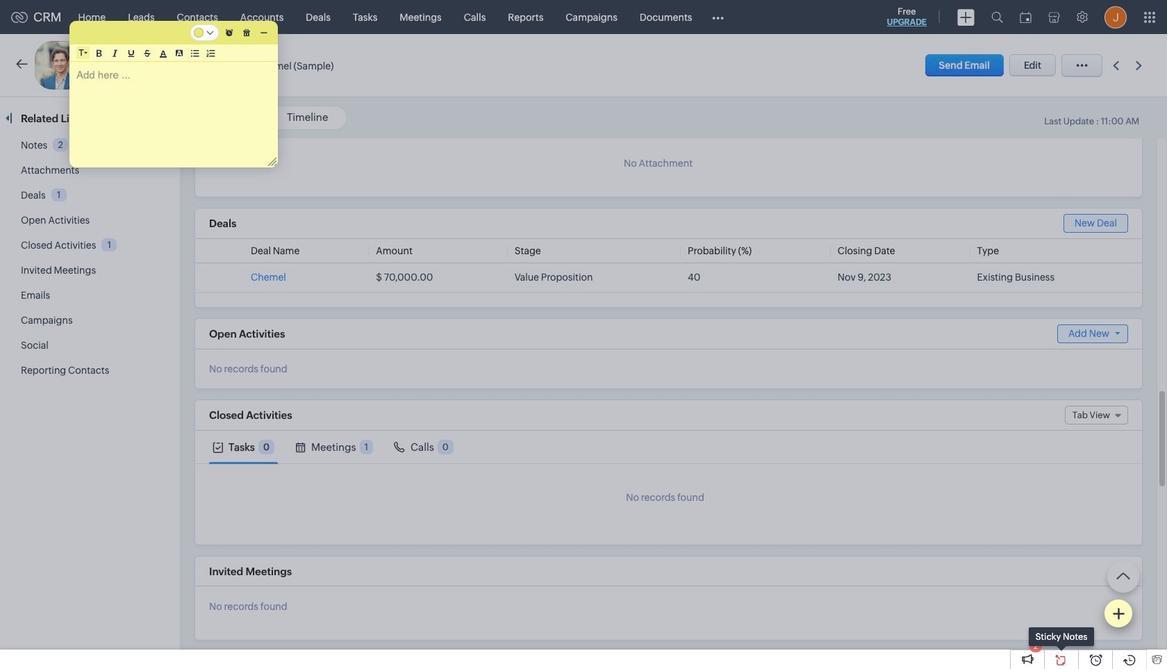 Task type: describe. For each thing, give the bounding box(es) containing it.
create menu image
[[958, 9, 975, 25]]

3 tab from the left
[[391, 431, 457, 464]]

next record image
[[1136, 61, 1145, 70]]

create new sticky note image
[[1113, 607, 1125, 620]]

minimize image
[[261, 32, 268, 34]]

delete image
[[243, 29, 250, 36]]

2 tab from the left
[[292, 431, 377, 464]]

1 tab from the left
[[209, 431, 278, 464]]

previous record image
[[1113, 61, 1120, 70]]



Task type: locate. For each thing, give the bounding box(es) containing it.
tab
[[209, 431, 278, 464], [292, 431, 377, 464], [391, 431, 457, 464]]

reminder image
[[226, 29, 233, 36]]

logo image
[[11, 11, 28, 23]]

create menu element
[[949, 0, 983, 34]]

0 horizontal spatial tab
[[209, 431, 278, 464]]

None field
[[79, 47, 88, 58]]

tab list
[[195, 431, 1142, 464]]

calendar image
[[1020, 11, 1032, 23]]

1 horizontal spatial tab
[[292, 431, 377, 464]]

2 horizontal spatial tab
[[391, 431, 457, 464]]



Task type: vqa. For each thing, say whether or not it's contained in the screenshot.
Search text field
no



